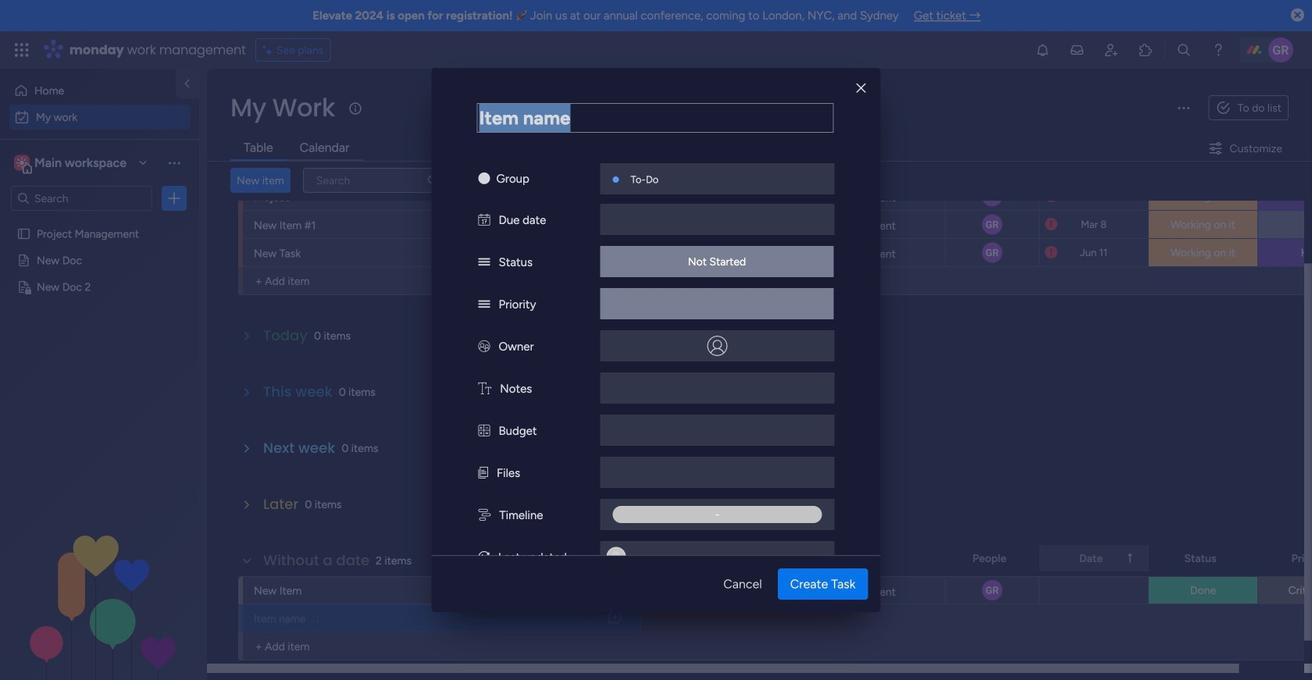 Task type: locate. For each thing, give the bounding box(es) containing it.
0 vertical spatial v2 overdue deadline image
[[1046, 189, 1058, 204]]

v2 sun image
[[479, 172, 490, 186]]

private board image
[[16, 280, 31, 294]]

1 vertical spatial v2 status image
[[479, 298, 490, 312]]

v2 overdue deadline image
[[1046, 189, 1058, 204], [1046, 217, 1058, 232]]

v2 file column image
[[479, 467, 488, 481]]

v2 pulse updated log image
[[479, 551, 490, 565]]

v2 status image
[[479, 256, 490, 270], [479, 298, 490, 312]]

dapulse text column image
[[479, 382, 492, 396]]

2 v2 overdue deadline image from the top
[[1046, 217, 1058, 232]]

1 tab from the left
[[231, 136, 286, 161]]

option
[[9, 78, 166, 103], [9, 105, 190, 130], [0, 220, 199, 223]]

0 vertical spatial v2 status image
[[479, 256, 490, 270]]

tab list
[[231, 136, 363, 161]]

notifications image
[[1035, 42, 1051, 58]]

1 vertical spatial v2 overdue deadline image
[[1046, 217, 1058, 232]]

None search field
[[303, 168, 445, 193]]

None field
[[477, 103, 834, 133]]

see plans image
[[262, 41, 277, 59]]

v2 status image up v2 multiple person column icon
[[479, 298, 490, 312]]

list box
[[0, 217, 199, 511]]

v2 overdue deadline image
[[1046, 245, 1058, 260]]

dialog
[[432, 68, 881, 642]]

tab
[[231, 136, 286, 161], [286, 136, 363, 161]]

1 vertical spatial option
[[9, 105, 190, 130]]

close image
[[857, 83, 866, 94]]

v2 status image down dapulse date column "icon"
[[479, 256, 490, 270]]

select product image
[[14, 42, 30, 58]]

column header
[[1040, 545, 1149, 572]]

dapulse timeline column image
[[479, 509, 491, 523]]

search image
[[426, 174, 439, 187]]



Task type: vqa. For each thing, say whether or not it's contained in the screenshot.
COLUMN HEADER
yes



Task type: describe. For each thing, give the bounding box(es) containing it.
invite members image
[[1104, 42, 1120, 58]]

sort image
[[1125, 552, 1137, 565]]

Search in workspace field
[[33, 189, 130, 207]]

update feed image
[[1070, 42, 1085, 58]]

1 v2 overdue deadline image from the top
[[1046, 189, 1058, 204]]

Filter dashboard by text search field
[[303, 168, 445, 193]]

public board image
[[16, 253, 31, 268]]

lottie animation element
[[0, 523, 199, 681]]

public board image
[[16, 226, 31, 241]]

dapulse numbers column image
[[479, 424, 490, 438]]

dapulse date column image
[[479, 213, 490, 227]]

help image
[[1211, 42, 1227, 58]]

monday marketplace image
[[1139, 42, 1154, 58]]

1 v2 status image from the top
[[479, 256, 490, 270]]

0 vertical spatial option
[[9, 78, 166, 103]]

lottie animation image
[[0, 523, 199, 681]]

2 tab from the left
[[286, 136, 363, 161]]

2 vertical spatial option
[[0, 220, 199, 223]]

search everything image
[[1177, 42, 1192, 58]]

2 v2 status image from the top
[[479, 298, 490, 312]]

v2 multiple person column image
[[479, 340, 490, 354]]

greg robinson image
[[1269, 38, 1294, 63]]



